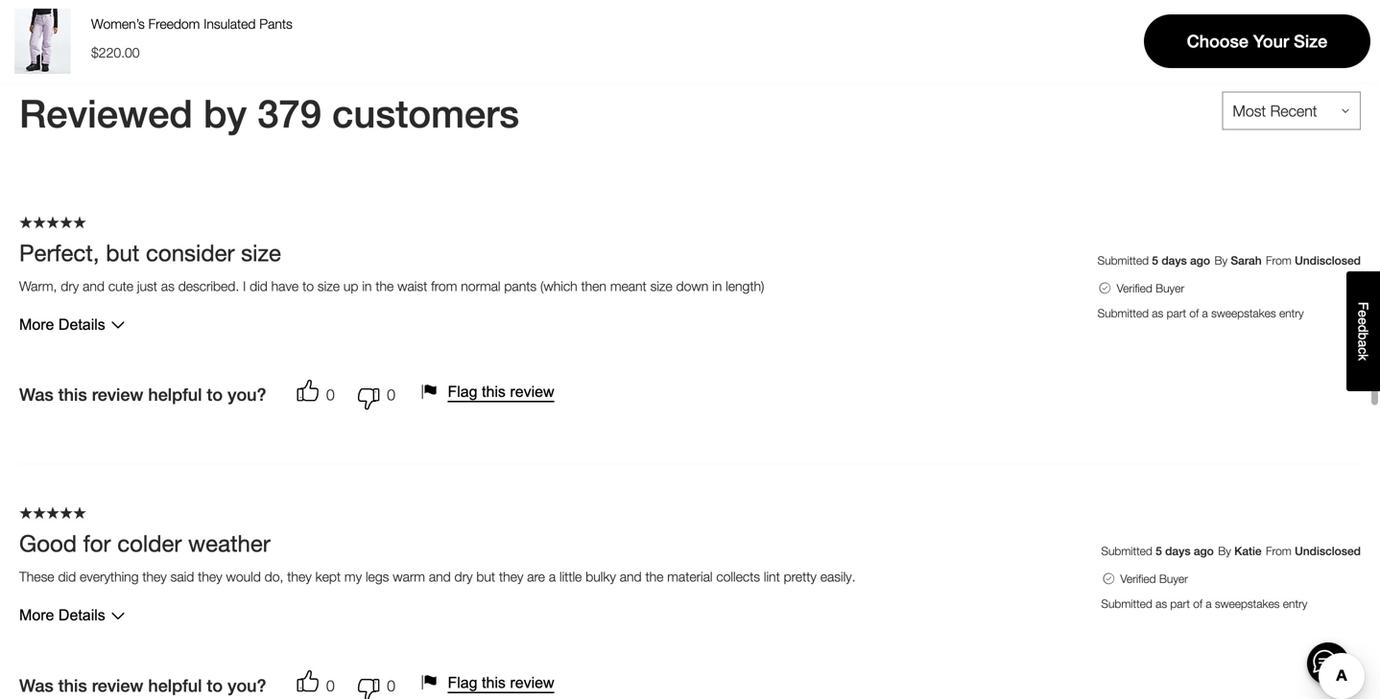 Task type: locate. For each thing, give the bounding box(es) containing it.
more details down warm,
[[19, 316, 105, 334]]

was this review helpful to you?
[[19, 385, 266, 405], [19, 676, 266, 697]]

choose your size button
[[1144, 14, 1371, 68]]

1 from from the top
[[1266, 254, 1292, 267]]

2 flag this review button from the top
[[419, 672, 562, 695]]

sweepstakes for good for colder weather
[[1215, 598, 1280, 611]]

0 horizontal spatial size
[[241, 239, 281, 266]]

part down submitted 5 days ago by katie from undisclosed
[[1171, 598, 1190, 611]]

entry for size
[[1280, 307, 1304, 320]]

waist
[[398, 278, 428, 294]]

submitted
[[1098, 254, 1149, 267], [1098, 307, 1149, 320], [1102, 545, 1153, 559], [1102, 598, 1153, 611]]

more details down these
[[19, 607, 105, 625]]

2 vertical spatial to
[[207, 676, 223, 697]]

buyer for perfect, but consider size
[[1156, 282, 1185, 295]]

flag this review button
[[419, 381, 562, 404], [419, 672, 562, 695]]

part for size
[[1167, 307, 1187, 320]]

but up "cute"
[[106, 239, 140, 266]]

0 vertical spatial details
[[58, 316, 105, 334]]

1 flag this review from the top
[[448, 384, 555, 401]]

but
[[106, 239, 140, 266], [477, 570, 495, 585]]

1 vertical spatial did
[[58, 570, 76, 585]]

submitted as part of a sweepstakes entry down submitted 5 days ago by katie from undisclosed
[[1102, 598, 1308, 611]]

2 more details from the top
[[19, 607, 105, 625]]

and left "cute"
[[83, 278, 105, 294]]

1 vertical spatial more details
[[19, 607, 105, 625]]

2 flag from the top
[[448, 675, 478, 692]]

submitted as part of a sweepstakes entry down submitted 5 days ago by sarah from undisclosed
[[1098, 307, 1304, 320]]

1 flag from the top
[[448, 384, 478, 401]]

in right up
[[362, 278, 372, 294]]

0 vertical spatial entry
[[1280, 307, 1304, 320]]

2 details from the top
[[58, 607, 105, 625]]

more details for good
[[19, 607, 105, 625]]

5 left sarah
[[1152, 254, 1159, 267]]

to for weather
[[207, 676, 223, 697]]

sweepstakes down sarah
[[1212, 307, 1277, 320]]

helpful
[[148, 385, 202, 405], [148, 676, 202, 697]]

1 in from the left
[[362, 278, 372, 294]]

more down these
[[19, 607, 54, 625]]

1 vertical spatial as
[[1152, 307, 1164, 320]]

size
[[241, 239, 281, 266], [318, 278, 340, 294], [651, 278, 673, 294]]

details down perfect,
[[58, 316, 105, 334]]

c
[[1356, 348, 1372, 355]]

as
[[161, 278, 175, 294], [1152, 307, 1164, 320], [1156, 598, 1168, 611]]

as down submitted 5 days ago by katie from undisclosed
[[1156, 598, 1168, 611]]

0 vertical spatial more details button
[[19, 313, 130, 338]]

this
[[482, 384, 506, 401], [58, 385, 87, 405], [482, 675, 506, 692], [58, 676, 87, 697]]

2 was this review helpful to you? from the top
[[19, 676, 266, 697]]

dry right warm on the bottom
[[455, 570, 473, 585]]

undisclosed up f
[[1295, 254, 1361, 267]]

did
[[250, 278, 268, 294], [58, 570, 76, 585]]

did right the i
[[250, 278, 268, 294]]

0 horizontal spatial dry
[[61, 278, 79, 294]]

helpful for consider
[[148, 385, 202, 405]]

0 vertical spatial helpful
[[148, 385, 202, 405]]

1 more details button from the top
[[19, 313, 130, 338]]

1 vertical spatial days
[[1166, 545, 1191, 559]]

easily.
[[821, 570, 856, 585]]

they left said
[[142, 570, 167, 585]]

1 vertical spatial entry
[[1283, 598, 1308, 611]]

a
[[1203, 307, 1209, 320], [1356, 340, 1372, 348], [549, 570, 556, 585], [1206, 598, 1212, 611]]

1 horizontal spatial the
[[646, 570, 664, 585]]

5
[[1152, 254, 1159, 267], [1156, 545, 1162, 559]]

0 vertical spatial did
[[250, 278, 268, 294]]

and
[[83, 278, 105, 294], [429, 570, 451, 585], [620, 570, 642, 585]]

by
[[1215, 254, 1228, 267], [1219, 545, 1232, 559]]

2 flag this review from the top
[[448, 675, 555, 692]]

0 vertical spatial the
[[376, 278, 394, 294]]

ago left "katie"
[[1194, 545, 1214, 559]]

insulated
[[204, 16, 256, 32]]

verified
[[1117, 282, 1153, 295], [1121, 573, 1157, 586]]

by left sarah
[[1215, 254, 1228, 267]]

days left sarah
[[1162, 254, 1187, 267]]

buyer down submitted 5 days ago by sarah from undisclosed
[[1156, 282, 1185, 295]]

did right these
[[58, 570, 76, 585]]

1 vertical spatial more details button
[[19, 604, 130, 629]]

pants
[[260, 16, 293, 32]]

size left down on the top of page
[[651, 278, 673, 294]]

0 vertical spatial sweepstakes
[[1212, 307, 1277, 320]]

0 vertical spatial more
[[19, 316, 54, 334]]

1 vertical spatial from
[[1266, 545, 1292, 559]]

2 more details button from the top
[[19, 604, 130, 629]]

1 vertical spatial part
[[1171, 598, 1190, 611]]

flag this review button for good for colder weather
[[419, 672, 562, 695]]

0 vertical spatial of
[[1190, 307, 1199, 320]]

everything
[[80, 570, 139, 585]]

part down submitted 5 days ago by sarah from undisclosed
[[1167, 307, 1187, 320]]

dry right warm,
[[61, 278, 79, 294]]

1 vertical spatial by
[[1219, 545, 1232, 559]]

warm
[[393, 570, 425, 585]]

1 vertical spatial submitted as part of a sweepstakes entry
[[1102, 598, 1308, 611]]

0 vertical spatial more details
[[19, 316, 105, 334]]

1 vertical spatial details
[[58, 607, 105, 625]]

review
[[510, 384, 555, 401], [92, 385, 143, 405], [510, 675, 555, 692], [92, 676, 143, 697]]

1 vertical spatial you?
[[228, 676, 266, 697]]

2 they from the left
[[198, 570, 222, 585]]

1 was from the top
[[19, 385, 53, 405]]

more down warm,
[[19, 316, 54, 334]]

lint
[[764, 570, 780, 585]]

the
[[376, 278, 394, 294], [646, 570, 664, 585]]

more details
[[19, 316, 105, 334], [19, 607, 105, 625]]

as for size
[[1152, 307, 1164, 320]]

0 vertical spatial you?
[[228, 385, 266, 405]]

1 vertical spatial to
[[207, 385, 223, 405]]

a down submitted 5 days ago by sarah from undisclosed
[[1203, 307, 1209, 320]]

1 vertical spatial of
[[1194, 598, 1203, 611]]

5 for weather
[[1156, 545, 1162, 559]]

of down submitted 5 days ago by katie from undisclosed
[[1194, 598, 1203, 611]]

details down everything
[[58, 607, 105, 625]]

undisclosed
[[1295, 254, 1361, 267], [1295, 545, 1361, 559]]

sweepstakes down "katie"
[[1215, 598, 1280, 611]]

bulky
[[586, 570, 616, 585]]

more details button down everything
[[19, 604, 130, 629]]

0 vertical spatial undisclosed
[[1295, 254, 1361, 267]]

flag this review for size
[[448, 384, 555, 401]]

0 vertical spatial part
[[1167, 307, 1187, 320]]

2 helpful from the top
[[148, 676, 202, 697]]

in
[[362, 278, 372, 294], [713, 278, 722, 294]]

1 undisclosed from the top
[[1295, 254, 1361, 267]]

0 button
[[297, 376, 343, 414], [343, 376, 403, 414], [297, 667, 343, 700], [343, 667, 403, 700]]

submitted as part of a sweepstakes entry for perfect, but consider size
[[1098, 307, 1304, 320]]

undisclosed right "katie"
[[1295, 545, 1361, 559]]

from for good for colder weather
[[1266, 545, 1292, 559]]

0 vertical spatial was
[[19, 385, 53, 405]]

1 vertical spatial flag this review button
[[419, 672, 562, 695]]

have
[[271, 278, 299, 294]]

0 vertical spatial verified
[[1117, 282, 1153, 295]]

1 vertical spatial verified
[[1121, 573, 1157, 586]]

more
[[19, 316, 54, 334], [19, 607, 54, 625]]

days for perfect, but consider size
[[1162, 254, 1187, 267]]

days left "katie"
[[1166, 545, 1191, 559]]

0 vertical spatial ago
[[1191, 254, 1211, 267]]

are
[[527, 570, 545, 585]]

of
[[1190, 307, 1199, 320], [1194, 598, 1203, 611]]

2 undisclosed from the top
[[1295, 545, 1361, 559]]

1 vertical spatial verified buyer
[[1121, 573, 1189, 586]]

0 vertical spatial to
[[303, 278, 314, 294]]

good
[[19, 530, 77, 558]]

1 horizontal spatial and
[[429, 570, 451, 585]]

the left waist
[[376, 278, 394, 294]]

a up "k"
[[1356, 340, 1372, 348]]

0 vertical spatial was this review helpful to you?
[[19, 385, 266, 405]]

from right sarah
[[1266, 254, 1292, 267]]

entry down submitted 5 days ago by katie from undisclosed
[[1283, 598, 1308, 611]]

dry
[[61, 278, 79, 294], [455, 570, 473, 585]]

was
[[19, 385, 53, 405], [19, 676, 53, 697]]

0 vertical spatial but
[[106, 239, 140, 266]]

0 vertical spatial verified buyer
[[1117, 282, 1185, 295]]

4 they from the left
[[499, 570, 524, 585]]

0 horizontal spatial in
[[362, 278, 372, 294]]

of for size
[[1190, 307, 1199, 320]]

buyer
[[1156, 282, 1185, 295], [1160, 573, 1189, 586]]

0 vertical spatial days
[[1162, 254, 1187, 267]]

1 horizontal spatial did
[[250, 278, 268, 294]]

more for good for colder weather
[[19, 607, 54, 625]]

ago for perfect, but consider size
[[1191, 254, 1211, 267]]

sweepstakes for perfect, but consider size
[[1212, 307, 1277, 320]]

1 vertical spatial the
[[646, 570, 664, 585]]

by
[[204, 91, 247, 136]]

2 you? from the top
[[228, 676, 266, 697]]

1 vertical spatial flag this review
[[448, 675, 555, 692]]

1 flag this review button from the top
[[419, 381, 562, 404]]

pretty
[[784, 570, 817, 585]]

in right down on the top of page
[[713, 278, 722, 294]]

1 vertical spatial more
[[19, 607, 54, 625]]

0 vertical spatial buyer
[[1156, 282, 1185, 295]]

do,
[[265, 570, 284, 585]]

1 vertical spatial sweepstakes
[[1215, 598, 1280, 611]]

1 vertical spatial ago
[[1194, 545, 1214, 559]]

from for perfect, but consider size
[[1266, 254, 1292, 267]]

1 vertical spatial undisclosed
[[1295, 545, 1361, 559]]

size up the i
[[241, 239, 281, 266]]

1 you? from the top
[[228, 385, 266, 405]]

and right warm on the bottom
[[429, 570, 451, 585]]

they right said
[[198, 570, 222, 585]]

1 vertical spatial was this review helpful to you?
[[19, 676, 266, 697]]

verified buyer down submitted 5 days ago by sarah from undisclosed
[[1117, 282, 1185, 295]]

2 vertical spatial as
[[1156, 598, 1168, 611]]

379
[[258, 91, 322, 136]]

1 helpful from the top
[[148, 385, 202, 405]]

1 was this review helpful to you? from the top
[[19, 385, 266, 405]]

entry left f
[[1280, 307, 1304, 320]]

as right the just
[[161, 278, 175, 294]]

1 vertical spatial flag
[[448, 675, 478, 692]]

1 vertical spatial but
[[477, 570, 495, 585]]

more for perfect, but consider size
[[19, 316, 54, 334]]

days
[[1162, 254, 1187, 267], [1166, 545, 1191, 559]]

1 more details from the top
[[19, 316, 105, 334]]

submitted as part of a sweepstakes entry
[[1098, 307, 1304, 320], [1102, 598, 1308, 611]]

these did everything they said they would do, they kept my legs warm and dry but they are a little bulky and the material collects lint pretty easily.
[[19, 570, 856, 585]]

as down submitted 5 days ago by sarah from undisclosed
[[1152, 307, 1164, 320]]

3 they from the left
[[287, 570, 312, 585]]

1 vertical spatial helpful
[[148, 676, 202, 697]]

1 more from the top
[[19, 316, 54, 334]]

by left "katie"
[[1219, 545, 1232, 559]]

part
[[1167, 307, 1187, 320], [1171, 598, 1190, 611]]

0 vertical spatial from
[[1266, 254, 1292, 267]]

buyer for good for colder weather
[[1160, 573, 1189, 586]]

more details button down warm,
[[19, 313, 130, 338]]

1 vertical spatial 5
[[1156, 545, 1162, 559]]

women's freedom insulated pants
[[91, 16, 293, 32]]

but left are
[[477, 570, 495, 585]]

the left material
[[646, 570, 664, 585]]

entry
[[1280, 307, 1304, 320], [1283, 598, 1308, 611]]

consider
[[146, 239, 235, 266]]

e
[[1356, 310, 1372, 318], [1356, 318, 1372, 325]]

and right bulky
[[620, 570, 642, 585]]

1 horizontal spatial but
[[477, 570, 495, 585]]

details
[[58, 316, 105, 334], [58, 607, 105, 625]]

to
[[303, 278, 314, 294], [207, 385, 223, 405], [207, 676, 223, 697]]

0 vertical spatial 5
[[1152, 254, 1159, 267]]

verified for size
[[1117, 282, 1153, 295]]

2 from from the top
[[1266, 545, 1292, 559]]

flag
[[448, 384, 478, 401], [448, 675, 478, 692]]

good for colder weather
[[19, 530, 271, 558]]

0 vertical spatial by
[[1215, 254, 1228, 267]]

sarah
[[1231, 254, 1262, 267]]

they right the do,
[[287, 570, 312, 585]]

buyer down submitted 5 days ago by katie from undisclosed
[[1160, 573, 1189, 586]]

verified buyer down submitted 5 days ago by katie from undisclosed
[[1121, 573, 1189, 586]]

from
[[1266, 254, 1292, 267], [1266, 545, 1292, 559]]

5 left "katie"
[[1156, 545, 1162, 559]]

0 horizontal spatial and
[[83, 278, 105, 294]]

0 vertical spatial flag this review button
[[419, 381, 562, 404]]

my
[[345, 570, 362, 585]]

1 horizontal spatial in
[[713, 278, 722, 294]]

1 details from the top
[[58, 316, 105, 334]]

collects
[[717, 570, 760, 585]]

of down submitted 5 days ago by sarah from undisclosed
[[1190, 307, 1199, 320]]

was this review helpful to you? for consider
[[19, 385, 266, 405]]

2 more from the top
[[19, 607, 54, 625]]

2 was from the top
[[19, 676, 53, 697]]

0 vertical spatial flag this review
[[448, 384, 555, 401]]

freedom
[[148, 16, 200, 32]]

1 vertical spatial buyer
[[1160, 573, 1189, 586]]

0 horizontal spatial but
[[106, 239, 140, 266]]

e up d
[[1356, 310, 1372, 318]]

e up b
[[1356, 318, 1372, 325]]

size left up
[[318, 278, 340, 294]]

0 vertical spatial submitted as part of a sweepstakes entry
[[1098, 307, 1304, 320]]

cute
[[108, 278, 133, 294]]

warm, dry and cute just as described. i did have to size up in the waist from normal pants (which then meant size down in length)
[[19, 278, 765, 294]]

1 horizontal spatial dry
[[455, 570, 473, 585]]

was this review helpful to you? for colder
[[19, 676, 266, 697]]

from right "katie"
[[1266, 545, 1292, 559]]

katie
[[1235, 545, 1262, 559]]

to for size
[[207, 385, 223, 405]]

they left are
[[499, 570, 524, 585]]

by for perfect, but consider size
[[1215, 254, 1228, 267]]

ago
[[1191, 254, 1211, 267], [1194, 545, 1214, 559]]

more details button
[[19, 313, 130, 338], [19, 604, 130, 629]]

ago left sarah
[[1191, 254, 1211, 267]]

sweepstakes
[[1212, 307, 1277, 320], [1215, 598, 1280, 611]]

meant
[[610, 278, 647, 294]]

they
[[142, 570, 167, 585], [198, 570, 222, 585], [287, 570, 312, 585], [499, 570, 524, 585]]

0 vertical spatial flag
[[448, 384, 478, 401]]

1 vertical spatial was
[[19, 676, 53, 697]]

0 vertical spatial as
[[161, 278, 175, 294]]

perfect, but consider size
[[19, 239, 281, 266]]

f e e d b a c k
[[1356, 302, 1372, 361]]



Task type: vqa. For each thing, say whether or not it's contained in the screenshot.
+ 1 for Men's Apex Bionic 3 Jacket
no



Task type: describe. For each thing, give the bounding box(es) containing it.
2 horizontal spatial and
[[620, 570, 642, 585]]

verified buyer for good for colder weather
[[1121, 573, 1189, 586]]

undisclosed for size
[[1295, 254, 1361, 267]]

more details button for perfect,
[[19, 313, 130, 338]]

weather
[[188, 530, 271, 558]]

part for weather
[[1171, 598, 1190, 611]]

as for weather
[[1156, 598, 1168, 611]]

details for good
[[58, 607, 105, 625]]

$220.00
[[91, 45, 140, 60]]

submitted 5 days ago by katie from undisclosed
[[1102, 545, 1361, 559]]

would
[[226, 570, 261, 585]]

days for good for colder weather
[[1166, 545, 1191, 559]]

for
[[83, 530, 111, 558]]

choose
[[1187, 31, 1249, 51]]

women's
[[91, 16, 145, 32]]

was for perfect,
[[19, 385, 53, 405]]

flag this review button for perfect, but consider size
[[419, 381, 562, 404]]

(which
[[541, 278, 578, 294]]

a inside f e e d b a c k "button"
[[1356, 340, 1372, 348]]

1 horizontal spatial size
[[318, 278, 340, 294]]

ago for good for colder weather
[[1194, 545, 1214, 559]]

f e e d b a c k button
[[1347, 272, 1381, 392]]

f
[[1356, 302, 1372, 310]]

said
[[171, 570, 194, 585]]

colder
[[117, 530, 182, 558]]

normal
[[461, 278, 501, 294]]

just
[[137, 278, 157, 294]]

your
[[1254, 31, 1290, 51]]

from
[[431, 278, 457, 294]]

reviewed
[[19, 91, 193, 136]]

was for good
[[19, 676, 53, 697]]

1 vertical spatial dry
[[455, 570, 473, 585]]

customers
[[332, 91, 519, 136]]

2 horizontal spatial size
[[651, 278, 673, 294]]

verified for weather
[[1121, 573, 1157, 586]]

up
[[344, 278, 359, 294]]

1 they from the left
[[142, 570, 167, 585]]

kept
[[315, 570, 341, 585]]

material
[[668, 570, 713, 585]]

choose your size
[[1187, 31, 1328, 51]]

warm,
[[19, 278, 57, 294]]

2 in from the left
[[713, 278, 722, 294]]

you? for size
[[228, 385, 266, 405]]

1 e from the top
[[1356, 310, 1372, 318]]

entry for weather
[[1283, 598, 1308, 611]]

of for weather
[[1194, 598, 1203, 611]]

i
[[243, 278, 246, 294]]

flag for weather
[[448, 675, 478, 692]]

length)
[[726, 278, 765, 294]]

k
[[1356, 355, 1372, 361]]

b
[[1356, 333, 1372, 340]]

undisclosed for weather
[[1295, 545, 1361, 559]]

more details for perfect,
[[19, 316, 105, 334]]

2 e from the top
[[1356, 318, 1372, 325]]

pants
[[504, 278, 537, 294]]

these
[[19, 570, 54, 585]]

a down submitted 5 days ago by katie from undisclosed
[[1206, 598, 1212, 611]]

then
[[581, 278, 607, 294]]

down
[[676, 278, 709, 294]]

verified buyer for perfect, but consider size
[[1117, 282, 1185, 295]]

size
[[1294, 31, 1328, 51]]

flag this review for weather
[[448, 675, 555, 692]]

a right are
[[549, 570, 556, 585]]

submitted as part of a sweepstakes entry for good for colder weather
[[1102, 598, 1308, 611]]

little
[[560, 570, 582, 585]]

more details button for good
[[19, 604, 130, 629]]

reviewed by 379 customers
[[19, 91, 519, 136]]

legs
[[366, 570, 389, 585]]

flag for size
[[448, 384, 478, 401]]

submitted 5 days ago by sarah from undisclosed
[[1098, 254, 1361, 267]]

0 vertical spatial dry
[[61, 278, 79, 294]]

by for good for colder weather
[[1219, 545, 1232, 559]]

described.
[[178, 278, 239, 294]]

0 horizontal spatial the
[[376, 278, 394, 294]]

5 for size
[[1152, 254, 1159, 267]]

d
[[1356, 325, 1372, 333]]

0 horizontal spatial did
[[58, 570, 76, 585]]

details for perfect,
[[58, 316, 105, 334]]

helpful for colder
[[148, 676, 202, 697]]

https://images.thenorthface.com/is/image/thenorthface/nf0a5acy_pmi_hero?$color swatch$ image
[[10, 9, 75, 74]]

perfect,
[[19, 239, 99, 266]]

you? for weather
[[228, 676, 266, 697]]



